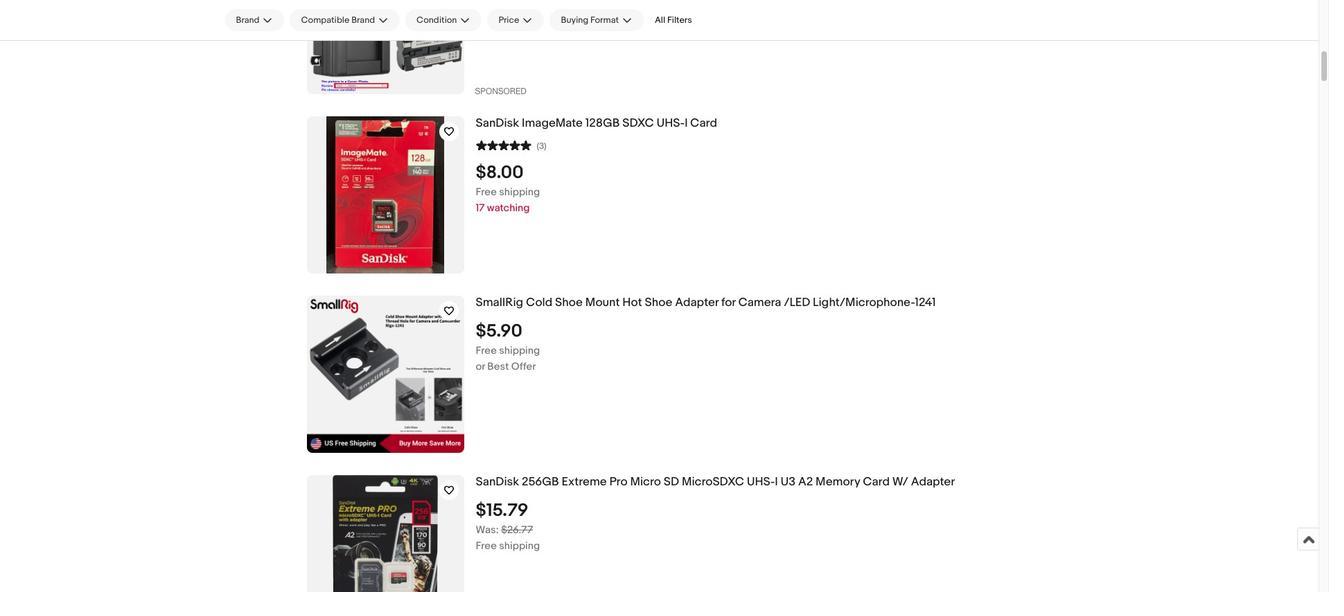 Task type: vqa. For each thing, say whether or not it's contained in the screenshot.
New within 'Lego NEW 76183 Lego Batcave The Riddler Face-off Brand New'
no



Task type: locate. For each thing, give the bounding box(es) containing it.
price
[[499, 15, 519, 26]]

$15.79 was: $26.77 free shipping
[[476, 500, 540, 553]]

free inside $5.90 free shipping or best offer
[[476, 344, 497, 357]]

adapter
[[675, 296, 719, 310], [911, 475, 955, 489]]

adapter right w/
[[911, 475, 955, 489]]

0 vertical spatial card
[[690, 116, 717, 130]]

0 horizontal spatial uhs-
[[657, 116, 685, 130]]

pro
[[610, 475, 628, 489]]

offer
[[511, 360, 536, 373]]

3 free from the top
[[476, 540, 497, 553]]

shoe
[[555, 296, 583, 310], [645, 296, 673, 310]]

2 brand from the left
[[351, 15, 375, 26]]

card inside sandisk 256gb extreme pro micro sd microsdxc uhs-i u3 a2 memory card w/ adapter 'link'
[[863, 475, 890, 489]]

free inside the $8.00 free shipping 17 watching
[[476, 186, 497, 199]]

1 sandisk from the top
[[476, 116, 519, 130]]

card
[[690, 116, 717, 130], [863, 475, 890, 489]]

uhs-
[[657, 116, 685, 130], [747, 475, 775, 489]]

free inside $15.79 was: $26.77 free shipping
[[476, 540, 497, 553]]

condition button
[[406, 9, 482, 31]]

shipping inside the $8.00 free shipping 17 watching
[[499, 186, 540, 199]]

shipping up offer
[[499, 344, 540, 357]]

1 horizontal spatial adapter
[[911, 475, 955, 489]]

format
[[591, 15, 619, 26]]

shipping up 'watching'
[[499, 186, 540, 199]]

price button
[[487, 9, 544, 31]]

brand
[[236, 15, 259, 26], [351, 15, 375, 26]]

uhs- right sdxc
[[657, 116, 685, 130]]

free
[[476, 186, 497, 199], [476, 344, 497, 357], [476, 540, 497, 553]]

extreme
[[562, 475, 607, 489]]

0 horizontal spatial card
[[690, 116, 717, 130]]

sandisk up $15.79
[[476, 475, 519, 489]]

3 shipping from the top
[[499, 540, 540, 553]]

sandisk imagemate 128gb sdxc uhs-l card
[[476, 116, 717, 130]]

1 vertical spatial uhs-
[[747, 475, 775, 489]]

micro
[[630, 475, 661, 489]]

kastar battery ac wall charger for sony np-f330 np-f550 np-f570 & sony bc-vm50 image
[[307, 0, 464, 94]]

1 horizontal spatial brand
[[351, 15, 375, 26]]

free down was:
[[476, 540, 497, 553]]

shoe right hot
[[645, 296, 673, 310]]

free up or
[[476, 344, 497, 357]]

$8.00
[[476, 162, 524, 184]]

0 vertical spatial free
[[476, 186, 497, 199]]

2 free from the top
[[476, 344, 497, 357]]

2 shipping from the top
[[499, 344, 540, 357]]

$15.79
[[476, 500, 528, 522]]

0 horizontal spatial brand
[[236, 15, 259, 26]]

1 vertical spatial shipping
[[499, 344, 540, 357]]

smallrig cold shoe mount hot shoe adapter for camera /led light/microphone-1241
[[476, 296, 936, 310]]

0 horizontal spatial shoe
[[555, 296, 583, 310]]

$5.90
[[476, 321, 523, 342]]

1 vertical spatial card
[[863, 475, 890, 489]]

0 vertical spatial shipping
[[499, 186, 540, 199]]

all filters
[[655, 15, 692, 26]]

0 vertical spatial adapter
[[675, 296, 719, 310]]

shipping down $26.77
[[499, 540, 540, 553]]

uhs- inside 'link'
[[747, 475, 775, 489]]

smallrig cold shoe mount hot shoe adapter for camera /led light/microphone-1241 link
[[476, 296, 1165, 310]]

0 horizontal spatial adapter
[[675, 296, 719, 310]]

sandisk 256gb extreme pro micro sd microsdxc uhs-i u3 a2 memory card w/ adapter
[[476, 475, 955, 489]]

0 vertical spatial uhs-
[[657, 116, 685, 130]]

1 horizontal spatial card
[[863, 475, 890, 489]]

0 vertical spatial sandisk
[[476, 116, 519, 130]]

free up 17
[[476, 186, 497, 199]]

sandisk up 5 out of 5 stars image
[[476, 116, 519, 130]]

(3)
[[537, 141, 547, 152]]

uhs- left u3
[[747, 475, 775, 489]]

adapter left the for
[[675, 296, 719, 310]]

$8.00 free shipping 17 watching
[[476, 162, 540, 215]]

brand inside dropdown button
[[236, 15, 259, 26]]

memory
[[816, 475, 860, 489]]

2 vertical spatial free
[[476, 540, 497, 553]]

card left w/
[[863, 475, 890, 489]]

sandisk
[[476, 116, 519, 130], [476, 475, 519, 489]]

shoe right cold
[[555, 296, 583, 310]]

1 vertical spatial free
[[476, 344, 497, 357]]

for
[[721, 296, 736, 310]]

l
[[685, 116, 688, 130]]

shipping
[[499, 186, 540, 199], [499, 344, 540, 357], [499, 540, 540, 553]]

u3
[[781, 475, 796, 489]]

sandisk inside 'link'
[[476, 475, 519, 489]]

1 horizontal spatial uhs-
[[747, 475, 775, 489]]

2 sandisk from the top
[[476, 475, 519, 489]]

sd
[[664, 475, 679, 489]]

1 shipping from the top
[[499, 186, 540, 199]]

1 brand from the left
[[236, 15, 259, 26]]

sandisk 256gb extreme pro micro sd microsdxc uhs-i u3 a2 memory card w/ adapter link
[[476, 475, 1165, 490]]

1 free from the top
[[476, 186, 497, 199]]

card right l
[[690, 116, 717, 130]]

imagemate
[[522, 116, 583, 130]]

2 vertical spatial shipping
[[499, 540, 540, 553]]

buying format
[[561, 15, 619, 26]]

1 vertical spatial adapter
[[911, 475, 955, 489]]

1 vertical spatial sandisk
[[476, 475, 519, 489]]

1 horizontal spatial shoe
[[645, 296, 673, 310]]

shipping inside $5.90 free shipping or best offer
[[499, 344, 540, 357]]

cold
[[526, 296, 553, 310]]

compatible
[[301, 15, 350, 26]]

256gb
[[522, 475, 559, 489]]



Task type: describe. For each thing, give the bounding box(es) containing it.
all
[[655, 15, 665, 26]]

was:
[[476, 524, 499, 537]]

brand inside dropdown button
[[351, 15, 375, 26]]

2 shoe from the left
[[645, 296, 673, 310]]

card inside the sandisk imagemate 128gb sdxc uhs-l card link
[[690, 116, 717, 130]]

/led
[[784, 296, 810, 310]]

1 shoe from the left
[[555, 296, 583, 310]]

(3) link
[[476, 138, 547, 152]]

best
[[487, 360, 509, 373]]

brand button
[[225, 9, 284, 31]]

a2
[[798, 475, 813, 489]]

or
[[476, 360, 485, 373]]

128gb
[[585, 116, 620, 130]]

1241
[[915, 296, 936, 310]]

i
[[775, 475, 778, 489]]

sdxc
[[622, 116, 654, 130]]

sandisk for sandisk imagemate 128gb sdxc uhs-l card
[[476, 116, 519, 130]]

hot
[[623, 296, 642, 310]]

adapter inside 'link'
[[911, 475, 955, 489]]

shipping for $8.00
[[499, 186, 540, 199]]

camera
[[738, 296, 781, 310]]

compatible brand
[[301, 15, 375, 26]]

$5.90 free shipping or best offer
[[476, 321, 540, 373]]

buying format button
[[550, 9, 644, 31]]

filters
[[667, 15, 692, 26]]

w/
[[893, 475, 908, 489]]

5 out of 5 stars image
[[476, 138, 531, 152]]

shipping inside $15.79 was: $26.77 free shipping
[[499, 540, 540, 553]]

free for $5.90
[[476, 344, 497, 357]]

sandisk imagemate 128gb sdxc uhs-l card image
[[326, 116, 444, 274]]

sponsored
[[475, 87, 527, 96]]

sandisk 256gb extreme pro micro sd microsdxc uhs-i u3 a2 memory card w/ adapter image
[[333, 475, 438, 593]]

microsdxc
[[682, 475, 744, 489]]

sandisk imagemate 128gb sdxc uhs-l card link
[[476, 116, 1165, 131]]

$26.77
[[501, 524, 533, 537]]

mount
[[585, 296, 620, 310]]

condition
[[417, 15, 457, 26]]

shipping for $5.90
[[499, 344, 540, 357]]

sandisk for sandisk 256gb extreme pro micro sd microsdxc uhs-i u3 a2 memory card w/ adapter
[[476, 475, 519, 489]]

all filters button
[[649, 9, 698, 31]]

free for $8.00
[[476, 186, 497, 199]]

compatible brand button
[[290, 9, 400, 31]]

17
[[476, 202, 485, 215]]

watching
[[487, 202, 530, 215]]

smallrig
[[476, 296, 523, 310]]

smallrig cold shoe mount hot shoe adapter for camera /led light/microphone-1241 image
[[307, 296, 464, 453]]

buying
[[561, 15, 589, 26]]

light/microphone-
[[813, 296, 915, 310]]



